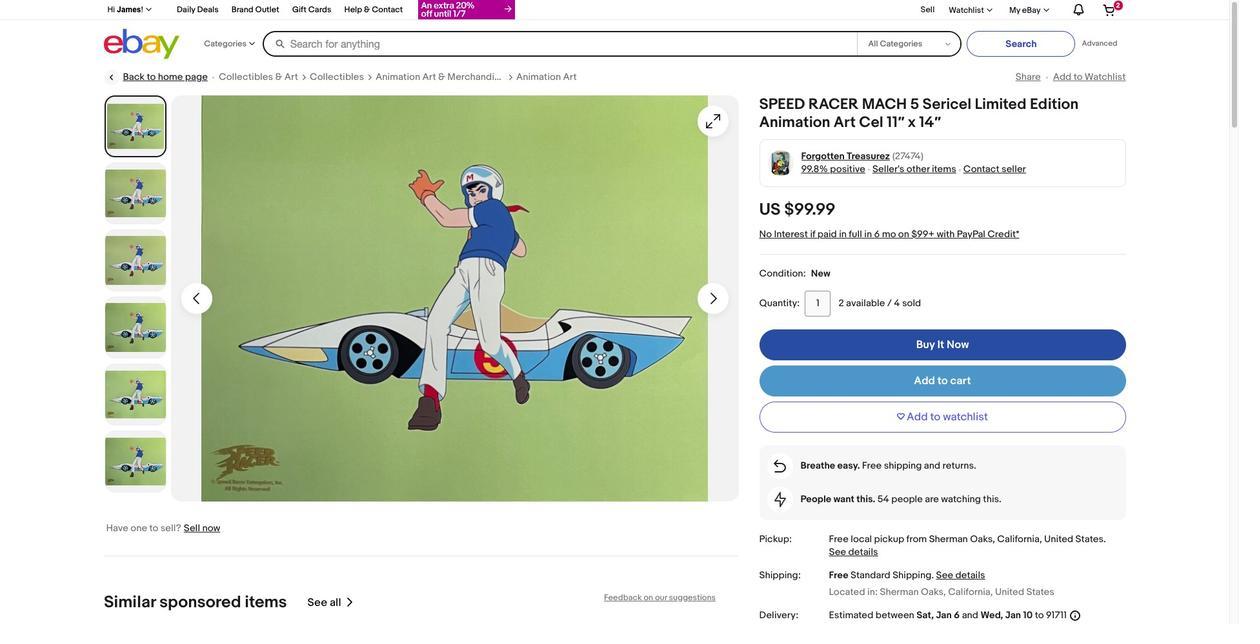 Task type: locate. For each thing, give the bounding box(es) containing it.
1 horizontal spatial sell
[[921, 5, 935, 15]]

1 horizontal spatial details
[[956, 570, 985, 582]]

0 horizontal spatial watchlist
[[949, 5, 984, 15]]

in:
[[867, 586, 878, 599]]

to up edition
[[1074, 71, 1083, 83]]

1 horizontal spatial see
[[829, 547, 846, 559]]

shipping:
[[759, 570, 801, 582]]

& left collectibles link
[[275, 71, 282, 83]]

add down add to cart
[[907, 411, 928, 424]]

similar sponsored items
[[104, 593, 287, 613]]

See all text field
[[307, 597, 341, 610]]

1 horizontal spatial united
[[1044, 534, 1074, 546]]

in left the full
[[839, 228, 847, 241]]

animation inside speed racer mach 5 sericel limited edition animation art cel 11″ x 14″
[[759, 114, 830, 132]]

see up located
[[829, 547, 846, 559]]

on right mo
[[898, 228, 909, 241]]

2 vertical spatial see
[[307, 597, 327, 610]]

collectibles
[[219, 71, 273, 83], [310, 71, 364, 83]]

0 vertical spatial watchlist
[[949, 5, 984, 15]]

picture 4 of 6 image
[[105, 298, 166, 358]]

1 vertical spatial 2
[[839, 298, 844, 310]]

1 vertical spatial items
[[245, 593, 287, 613]]

my ebay
[[1009, 5, 1041, 15]]

paypal
[[957, 228, 986, 241]]

contact right help
[[372, 5, 403, 15]]

0 horizontal spatial contact
[[372, 5, 403, 15]]

pickup
[[874, 534, 904, 546]]

celebrate with an extra 20% off image
[[418, 0, 515, 19]]

picture 5 of 6 image
[[105, 365, 166, 425]]

art left merchandise
[[422, 71, 436, 83]]

now
[[202, 523, 220, 535]]

this. left 54
[[857, 494, 876, 506]]

condition: new
[[759, 268, 830, 280]]

this. right watching at bottom
[[983, 494, 1002, 506]]

credit*
[[988, 228, 1020, 241]]

1 horizontal spatial .
[[1104, 534, 1106, 546]]

& for collectibles
[[275, 71, 282, 83]]

picture 1 of 6 image
[[106, 97, 165, 156]]

sell left watchlist link
[[921, 5, 935, 15]]

see up located in: sherman oaks, california, united states
[[936, 570, 954, 582]]

/
[[887, 298, 892, 310]]

& left merchandise
[[438, 71, 445, 83]]

2 collectibles from the left
[[310, 71, 364, 83]]

in
[[839, 228, 847, 241], [864, 228, 872, 241]]

add inside button
[[907, 411, 928, 424]]

add to watchlist
[[1053, 71, 1126, 83]]

banner
[[100, 0, 1126, 63]]

help & contact link
[[344, 3, 403, 18]]

cards
[[308, 5, 331, 15]]

add for add to watchlist
[[907, 411, 928, 424]]

0 vertical spatial sell
[[921, 5, 935, 15]]

1 horizontal spatial this.
[[983, 494, 1002, 506]]

animation down search for anything text field on the top of page
[[516, 71, 561, 83]]

1 vertical spatial and
[[962, 610, 979, 622]]

cel
[[859, 114, 883, 132]]

0 vertical spatial on
[[898, 228, 909, 241]]

1 this. from the left
[[857, 494, 876, 506]]

1 horizontal spatial jan
[[1005, 610, 1021, 622]]

2
[[1116, 1, 1120, 10], [839, 298, 844, 310]]

our
[[655, 593, 667, 604]]

1 horizontal spatial see details link
[[936, 570, 985, 582]]

see inside free local pickup from sherman oaks, california, united states . see details
[[829, 547, 846, 559]]

1 vertical spatial see
[[936, 570, 954, 582]]

contact
[[372, 5, 403, 15], [964, 163, 1000, 176]]

see left all at the left of page
[[307, 597, 327, 610]]

free left "local"
[[829, 534, 849, 546]]

2 vertical spatial add
[[907, 411, 928, 424]]

racer
[[809, 96, 859, 114]]

0 vertical spatial add
[[1053, 71, 1072, 83]]

add left cart
[[914, 375, 935, 388]]

2 with details__icon image from the top
[[774, 492, 786, 508]]

and left the wed,
[[962, 610, 979, 622]]

1 vertical spatial california,
[[948, 586, 993, 599]]

jan right sat,
[[936, 610, 952, 622]]

details down free local pickup from sherman oaks, california, united states . see details
[[956, 570, 985, 582]]

back to home page
[[123, 71, 208, 83]]

sell left now
[[184, 523, 200, 535]]

merchandise
[[448, 71, 505, 83]]

and left returns.
[[924, 460, 941, 472]]

1 collectibles from the left
[[219, 71, 273, 83]]

0 horizontal spatial california,
[[948, 586, 993, 599]]

6 down located in: sherman oaks, california, united states
[[954, 610, 960, 622]]

notifications image
[[1070, 3, 1085, 16]]

art left collectibles link
[[284, 71, 298, 83]]

now
[[947, 339, 969, 352]]

0 vertical spatial oaks,
[[970, 534, 995, 546]]

animation up forgotten treasurez image
[[759, 114, 830, 132]]

0 vertical spatial with details__icon image
[[774, 460, 786, 473]]

!
[[141, 5, 143, 14]]

0 horizontal spatial see
[[307, 597, 327, 610]]

0 horizontal spatial in
[[839, 228, 847, 241]]

standard shipping . see details
[[851, 570, 985, 582]]

0 vertical spatial and
[[924, 460, 941, 472]]

california, inside free local pickup from sherman oaks, california, united states . see details
[[997, 534, 1042, 546]]

1 vertical spatial watchlist
[[1085, 71, 1126, 83]]

1 vertical spatial free
[[829, 534, 849, 546]]

x
[[908, 114, 916, 132]]

see details link down "local"
[[829, 547, 878, 559]]

share button
[[1016, 71, 1041, 83]]

to inside button
[[930, 411, 941, 424]]

oaks, down watching at bottom
[[970, 534, 995, 546]]

1 vertical spatial see details link
[[936, 570, 985, 582]]

0 vertical spatial united
[[1044, 534, 1074, 546]]

0 horizontal spatial &
[[275, 71, 282, 83]]

us
[[759, 200, 781, 220]]

in right the full
[[864, 228, 872, 241]]

6 left mo
[[874, 228, 880, 241]]

add up edition
[[1053, 71, 1072, 83]]

1 horizontal spatial in
[[864, 228, 872, 241]]

similar
[[104, 593, 155, 613]]

to left "watchlist"
[[930, 411, 941, 424]]

0 vertical spatial contact
[[372, 5, 403, 15]]

art left "cel"
[[834, 114, 856, 132]]

pickup:
[[759, 534, 792, 546]]

None submit
[[967, 31, 1076, 57]]

with details__icon image for breathe
[[774, 460, 786, 473]]

to right back
[[147, 71, 156, 83]]

0 horizontal spatial united
[[995, 586, 1024, 599]]

details inside free local pickup from sherman oaks, california, united states . see details
[[849, 547, 878, 559]]

1 vertical spatial oaks,
[[921, 586, 946, 599]]

0 vertical spatial 2
[[1116, 1, 1120, 10]]

2 right quantity: text field
[[839, 298, 844, 310]]

1 vertical spatial add
[[914, 375, 935, 388]]

with details__icon image left breathe
[[774, 460, 786, 473]]

& right help
[[364, 5, 370, 15]]

1 horizontal spatial animation
[[516, 71, 561, 83]]

daily deals
[[177, 5, 219, 15]]

united
[[1044, 534, 1074, 546], [995, 586, 1024, 599]]

hi
[[107, 5, 115, 14]]

0 vertical spatial items
[[932, 163, 956, 176]]

oaks, down 'standard shipping . see details'
[[921, 586, 946, 599]]

watchlist right sell link
[[949, 5, 984, 15]]

1 jan from the left
[[936, 610, 952, 622]]

add to watchlist button
[[759, 402, 1126, 433]]

estimated between sat, jan 6 and wed, jan 10 to 91711
[[829, 610, 1067, 622]]

0 vertical spatial .
[[1104, 534, 1106, 546]]

no interest if paid in full in 6 mo on $99+ with paypal credit*
[[759, 228, 1020, 241]]

add to cart
[[914, 375, 971, 388]]

2 horizontal spatial animation
[[759, 114, 830, 132]]

1 vertical spatial .
[[932, 570, 934, 582]]

california,
[[997, 534, 1042, 546], [948, 586, 993, 599]]

free right easy.
[[862, 460, 882, 472]]

1 vertical spatial 6
[[954, 610, 960, 622]]

from
[[907, 534, 927, 546]]

1 horizontal spatial &
[[364, 5, 370, 15]]

see inside "link"
[[307, 597, 327, 610]]

0 horizontal spatial details
[[849, 547, 878, 559]]

0 horizontal spatial sherman
[[880, 586, 919, 599]]

free inside free local pickup from sherman oaks, california, united states . see details
[[829, 534, 849, 546]]

0 vertical spatial details
[[849, 547, 878, 559]]

0 vertical spatial sherman
[[929, 534, 968, 546]]

animation for animation art & merchandise
[[376, 71, 420, 83]]

states
[[1076, 534, 1104, 546], [1027, 586, 1055, 599]]

0 vertical spatial 6
[[874, 228, 880, 241]]

animation
[[376, 71, 420, 83], [516, 71, 561, 83], [759, 114, 830, 132]]

art down search for anything text field on the top of page
[[563, 71, 577, 83]]

add to watchlist link
[[1053, 71, 1126, 83]]

breathe
[[801, 460, 835, 472]]

0 horizontal spatial .
[[932, 570, 934, 582]]

seller's
[[873, 163, 905, 176]]

1 horizontal spatial sherman
[[929, 534, 968, 546]]

2 vertical spatial free
[[829, 570, 849, 582]]

people
[[801, 494, 832, 506]]

1 vertical spatial united
[[995, 586, 1024, 599]]

free up located
[[829, 570, 849, 582]]

6
[[874, 228, 880, 241], [954, 610, 960, 622]]

1 horizontal spatial collectibles
[[310, 71, 364, 83]]

add
[[1053, 71, 1072, 83], [914, 375, 935, 388], [907, 411, 928, 424]]

see details link up located in: sherman oaks, california, united states
[[936, 570, 985, 582]]

estimated
[[829, 610, 874, 622]]

1 horizontal spatial 2
[[1116, 1, 1120, 10]]

with details__icon image left people
[[774, 492, 786, 508]]

0 horizontal spatial jan
[[936, 610, 952, 622]]

0 horizontal spatial 6
[[874, 228, 880, 241]]

jan
[[936, 610, 952, 622], [1005, 610, 1021, 622]]

1 horizontal spatial california,
[[997, 534, 1042, 546]]

0 vertical spatial california,
[[997, 534, 1042, 546]]

1 with details__icon image from the top
[[774, 460, 786, 473]]

contact left seller
[[964, 163, 1000, 176]]

(27474)
[[893, 150, 924, 163]]

sherman right from
[[929, 534, 968, 546]]

0 horizontal spatial this.
[[857, 494, 876, 506]]

0 horizontal spatial oaks,
[[921, 586, 946, 599]]

watchlist down advanced link
[[1085, 71, 1126, 83]]

1 in from the left
[[839, 228, 847, 241]]

collectibles for collectibles & art
[[219, 71, 273, 83]]

shipping
[[884, 460, 922, 472]]

1 vertical spatial with details__icon image
[[774, 492, 786, 508]]

details down "local"
[[849, 547, 878, 559]]

watching
[[941, 494, 981, 506]]

2 inside account navigation
[[1116, 1, 1120, 10]]

art inside speed racer mach 5 sericel limited edition animation art cel 11″ x 14″
[[834, 114, 856, 132]]

0 horizontal spatial and
[[924, 460, 941, 472]]

animation right collectibles link
[[376, 71, 420, 83]]

forgotten treasurez (27474)
[[801, 150, 924, 163]]

& inside account navigation
[[364, 5, 370, 15]]

watchlist inside account navigation
[[949, 5, 984, 15]]

0 horizontal spatial on
[[644, 593, 653, 604]]

0 horizontal spatial 2
[[839, 298, 844, 310]]

seller's other items link
[[873, 163, 956, 176]]

with details__icon image
[[774, 460, 786, 473], [774, 492, 786, 508]]

delivery:
[[759, 610, 799, 622]]

with details__icon image for people
[[774, 492, 786, 508]]

see all
[[307, 597, 341, 610]]

advanced link
[[1076, 31, 1124, 57]]

1 horizontal spatial oaks,
[[970, 534, 995, 546]]

0 horizontal spatial sell
[[184, 523, 200, 535]]

1 horizontal spatial 6
[[954, 610, 960, 622]]

jan left 10
[[1005, 610, 1021, 622]]

2 available / 4 sold
[[839, 298, 921, 310]]

sherman
[[929, 534, 968, 546], [880, 586, 919, 599]]

to right 10
[[1035, 610, 1044, 622]]

2 in from the left
[[864, 228, 872, 241]]

1 horizontal spatial states
[[1076, 534, 1104, 546]]

on left our on the right
[[644, 593, 653, 604]]

items left see all
[[245, 593, 287, 613]]

1 vertical spatial sherman
[[880, 586, 919, 599]]

1 horizontal spatial items
[[932, 163, 956, 176]]

sponsored
[[159, 593, 241, 613]]

to left cart
[[938, 375, 948, 388]]

0 horizontal spatial animation
[[376, 71, 420, 83]]

1 vertical spatial details
[[956, 570, 985, 582]]

sherman down shipping
[[880, 586, 919, 599]]

2 horizontal spatial see
[[936, 570, 954, 582]]

with
[[937, 228, 955, 241]]

people want this. 54 people are watching this.
[[801, 494, 1002, 506]]

1 vertical spatial states
[[1027, 586, 1055, 599]]

0 vertical spatial free
[[862, 460, 882, 472]]

2 right notifications 'image'
[[1116, 1, 1120, 10]]

seller
[[1002, 163, 1026, 176]]

0 vertical spatial see
[[829, 547, 846, 559]]

1 horizontal spatial contact
[[964, 163, 1000, 176]]

54
[[878, 494, 889, 506]]

animation art & merchandise
[[376, 71, 505, 83]]

2 this. from the left
[[983, 494, 1002, 506]]

0 horizontal spatial see details link
[[829, 547, 878, 559]]

0 vertical spatial states
[[1076, 534, 1104, 546]]

art
[[284, 71, 298, 83], [422, 71, 436, 83], [563, 71, 577, 83], [834, 114, 856, 132]]

0 horizontal spatial collectibles
[[219, 71, 273, 83]]

items right other
[[932, 163, 956, 176]]

seller's other items
[[873, 163, 956, 176]]

free local pickup from sherman oaks, california, united states . see details
[[829, 534, 1106, 559]]

0 horizontal spatial items
[[245, 593, 287, 613]]

quantity:
[[759, 298, 800, 310]]



Task type: describe. For each thing, give the bounding box(es) containing it.
sell link
[[915, 5, 941, 15]]

paid
[[818, 228, 837, 241]]

Search for anything text field
[[264, 32, 855, 56]]

& for help
[[364, 5, 370, 15]]

forgotten
[[801, 150, 845, 163]]

0 vertical spatial see details link
[[829, 547, 878, 559]]

account navigation
[[100, 0, 1126, 22]]

other
[[907, 163, 930, 176]]

edition
[[1030, 96, 1079, 114]]

2 for 2 available / 4 sold
[[839, 298, 844, 310]]

interest
[[774, 228, 808, 241]]

. inside free local pickup from sherman oaks, california, united states . see details
[[1104, 534, 1106, 546]]

located
[[829, 586, 865, 599]]

gift
[[292, 5, 307, 15]]

back to home page link
[[104, 70, 208, 85]]

brand outlet link
[[232, 3, 279, 18]]

items for similar sponsored items
[[245, 593, 287, 613]]

buy it now link
[[759, 330, 1126, 361]]

brand
[[232, 5, 253, 15]]

all
[[329, 597, 341, 610]]

add for add to cart
[[914, 375, 935, 388]]

speed racer mach 5 sericel limited edition animation art cel 11″ x 14″ - picture 1 of 6 image
[[171, 96, 739, 502]]

feedback on our suggestions link
[[604, 593, 715, 604]]

14″
[[919, 114, 941, 132]]

free for free local pickup from sherman oaks, california, united states . see details
[[829, 534, 849, 546]]

99.8%
[[801, 163, 828, 176]]

to for cart
[[938, 375, 948, 388]]

back
[[123, 71, 145, 83]]

watchlist link
[[942, 2, 998, 18]]

states inside free local pickup from sherman oaks, california, united states . see details
[[1076, 534, 1104, 546]]

forgotten treasurez link
[[801, 150, 890, 163]]

help & contact
[[344, 5, 403, 15]]

2 jan from the left
[[1005, 610, 1021, 622]]

add for add to watchlist
[[1053, 71, 1072, 83]]

2 horizontal spatial &
[[438, 71, 445, 83]]

cart
[[951, 375, 971, 388]]

united inside free local pickup from sherman oaks, california, united states . see details
[[1044, 534, 1074, 546]]

1 vertical spatial sell
[[184, 523, 200, 535]]

0 horizontal spatial states
[[1027, 586, 1055, 599]]

$99.99
[[784, 200, 836, 220]]

collectibles for collectibles
[[310, 71, 364, 83]]

limited
[[975, 96, 1027, 114]]

to for home
[[147, 71, 156, 83]]

animation art link
[[516, 71, 577, 84]]

wed,
[[981, 610, 1003, 622]]

1 horizontal spatial watchlist
[[1085, 71, 1126, 83]]

local
[[851, 534, 872, 546]]

my
[[1009, 5, 1020, 15]]

1 vertical spatial on
[[644, 593, 653, 604]]

10
[[1023, 610, 1033, 622]]

my ebay link
[[1002, 2, 1055, 18]]

returns.
[[943, 460, 976, 472]]

banner containing daily deals
[[100, 0, 1126, 63]]

Quantity: text field
[[805, 291, 831, 317]]

sherman inside free local pickup from sherman oaks, california, united states . see details
[[929, 534, 968, 546]]

to right one at bottom left
[[149, 523, 158, 535]]

full
[[849, 228, 862, 241]]

watchlist
[[943, 411, 988, 424]]

new
[[811, 268, 830, 280]]

positive
[[830, 163, 866, 176]]

sold
[[902, 298, 921, 310]]

speed
[[759, 96, 805, 114]]

buy
[[916, 339, 935, 352]]

1 horizontal spatial and
[[962, 610, 979, 622]]

categories
[[204, 39, 247, 49]]

contact seller link
[[964, 163, 1026, 176]]

available
[[846, 298, 885, 310]]

sell now link
[[184, 523, 220, 535]]

91711
[[1046, 610, 1067, 622]]

picture 3 of 6 image
[[105, 230, 166, 291]]

buy it now
[[916, 339, 969, 352]]

mach
[[862, 96, 907, 114]]

want
[[834, 494, 855, 506]]

to for watchlist
[[930, 411, 941, 424]]

to for watchlist
[[1074, 71, 1083, 83]]

gift cards link
[[292, 3, 331, 18]]

ebay home image
[[104, 28, 179, 59]]

breathe easy. free shipping and returns.
[[801, 460, 976, 472]]

daily deals link
[[177, 3, 219, 18]]

home
[[158, 71, 183, 83]]

suggestions
[[669, 593, 715, 604]]

4
[[894, 298, 900, 310]]

categories button
[[204, 30, 255, 58]]

items for seller's other items
[[932, 163, 956, 176]]

us $99.99
[[759, 200, 836, 220]]

add to watchlist
[[907, 411, 988, 424]]

99.8% positive
[[801, 163, 866, 176]]

it
[[937, 339, 944, 352]]

1 horizontal spatial on
[[898, 228, 909, 241]]

picture 2 of 6 image
[[105, 163, 166, 224]]

treasurez
[[847, 150, 890, 163]]

sat,
[[917, 610, 934, 622]]

help
[[344, 5, 362, 15]]

5
[[910, 96, 919, 114]]

located in: sherman oaks, california, united states
[[829, 586, 1055, 599]]

animation for animation art
[[516, 71, 561, 83]]

add to cart link
[[759, 366, 1126, 397]]

contact seller
[[964, 163, 1026, 176]]

james
[[117, 5, 141, 14]]

$99+
[[912, 228, 935, 241]]

easy.
[[838, 460, 860, 472]]

collectibles & art
[[219, 71, 298, 83]]

free for free
[[829, 570, 849, 582]]

mo
[[882, 228, 896, 241]]

advanced
[[1082, 39, 1118, 48]]

share
[[1016, 71, 1041, 83]]

if
[[810, 228, 816, 241]]

page
[[185, 71, 208, 83]]

contact inside help & contact link
[[372, 5, 403, 15]]

picture 6 of 6 image
[[105, 432, 166, 492]]

2 for 2
[[1116, 1, 1120, 10]]

oaks, inside free local pickup from sherman oaks, california, united states . see details
[[970, 534, 995, 546]]

standard
[[851, 570, 891, 582]]

condition:
[[759, 268, 806, 280]]

1 vertical spatial contact
[[964, 163, 1000, 176]]

sell inside account navigation
[[921, 5, 935, 15]]

forgotten treasurez image
[[767, 150, 794, 177]]

daily
[[177, 5, 195, 15]]

feedback on our suggestions
[[604, 593, 715, 604]]

feedback
[[604, 593, 642, 604]]



Task type: vqa. For each thing, say whether or not it's contained in the screenshot.
"&"
yes



